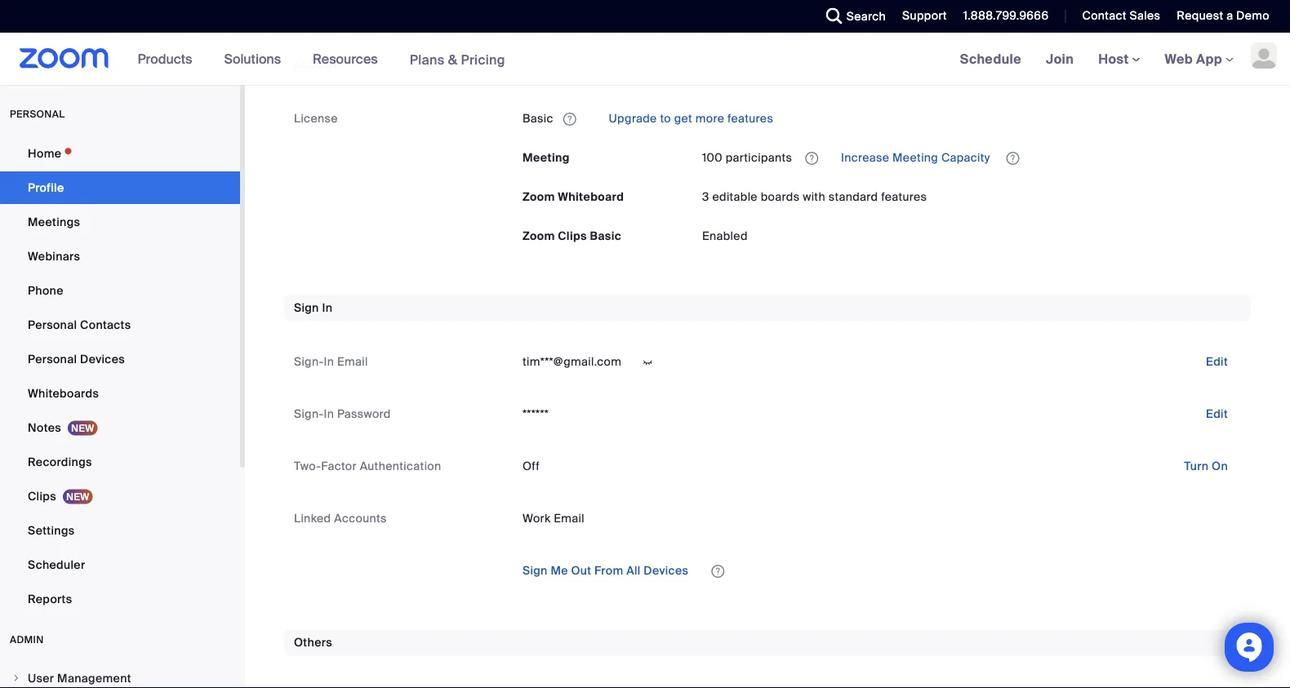 Task type: locate. For each thing, give the bounding box(es) containing it.
plans & pricing link
[[410, 51, 506, 68], [410, 51, 506, 68]]

2 zoom from the top
[[523, 228, 555, 243]]

a
[[1227, 8, 1234, 23]]

two-factor authentication
[[294, 459, 442, 474]]

web
[[1166, 50, 1194, 67]]

1 vertical spatial edit
[[1207, 406, 1229, 422]]

in up sign-in password
[[324, 354, 334, 369]]

sign me out from all devices application
[[510, 558, 1242, 585]]

in left the password
[[324, 406, 334, 422]]

0 horizontal spatial meeting
[[523, 150, 570, 165]]

others
[[294, 636, 332, 651]]

zoom down the zoom whiteboard
[[523, 228, 555, 243]]

0 vertical spatial zoom
[[523, 189, 555, 204]]

scheduler
[[28, 558, 85, 573]]

0 vertical spatial sign-
[[294, 354, 324, 369]]

zoom for zoom whiteboard
[[523, 189, 555, 204]]

basic down whiteboard at the top left
[[590, 228, 622, 243]]

edit button for sign-in password
[[1194, 401, 1242, 427]]

basic
[[523, 111, 554, 126], [590, 228, 622, 243]]

learn more about signing out from all devices image
[[710, 566, 727, 577]]

meeting right increase
[[893, 150, 939, 165]]

devices right all
[[644, 564, 689, 579]]

1 meeting from the left
[[523, 150, 570, 165]]

0 vertical spatial edit
[[1207, 354, 1229, 369]]

1 vertical spatial features
[[882, 189, 928, 204]]

sign left the me
[[523, 564, 548, 579]]

3 editable boards with standard features
[[703, 189, 928, 204]]

personal for personal contacts
[[28, 317, 77, 333]]

1 vertical spatial personal
[[28, 352, 77, 367]]

profile picture image
[[1252, 42, 1278, 69]]

0 horizontal spatial email
[[337, 354, 368, 369]]

banner
[[0, 33, 1291, 86]]

1 vertical spatial zoom
[[523, 228, 555, 243]]

personal for personal devices
[[28, 352, 77, 367]]

1 vertical spatial sign-
[[294, 406, 324, 422]]

email up sign-in password
[[337, 354, 368, 369]]

personal contacts
[[28, 317, 131, 333]]

from
[[595, 564, 624, 579]]

participants
[[726, 150, 793, 165]]

resources button
[[313, 33, 385, 85]]

plans & pricing
[[410, 51, 506, 68]]

phone
[[28, 283, 64, 298]]

basic left learn more about your license type icon
[[523, 111, 554, 126]]

devices down contacts
[[80, 352, 125, 367]]

zoom for zoom clips basic
[[523, 228, 555, 243]]

zoom up zoom clips basic
[[523, 189, 555, 204]]

schedule
[[961, 50, 1022, 67]]

turn on
[[1185, 459, 1229, 474]]

in for sign-in email
[[324, 354, 334, 369]]

linked accounts
[[294, 511, 387, 526]]

host button
[[1099, 50, 1141, 67]]

0 horizontal spatial sign
[[294, 300, 319, 315]]

sign for sign me out from all devices
[[523, 564, 548, 579]]

edit for email
[[1207, 354, 1229, 369]]

1 horizontal spatial clips
[[558, 228, 587, 243]]

home link
[[0, 137, 240, 170]]

0 horizontal spatial basic
[[523, 111, 554, 126]]

demo
[[1237, 8, 1271, 23]]

0 horizontal spatial features
[[728, 111, 774, 126]]

edit
[[1207, 354, 1229, 369], [1207, 406, 1229, 422]]

0 vertical spatial application
[[523, 105, 1242, 132]]

clips up settings
[[28, 489, 56, 504]]

plans
[[410, 51, 445, 68]]

sign- down 'sign in'
[[294, 354, 324, 369]]

1 vertical spatial basic
[[590, 228, 622, 243]]

enabled
[[703, 228, 748, 243]]

1 vertical spatial in
[[324, 354, 334, 369]]

product information navigation
[[126, 33, 518, 86]]

features down increase meeting capacity
[[882, 189, 928, 204]]

0 vertical spatial devices
[[80, 352, 125, 367]]

linked
[[294, 511, 331, 526]]

2 vertical spatial in
[[324, 406, 334, 422]]

2 edit from the top
[[1207, 406, 1229, 422]]

reports link
[[0, 583, 240, 616]]

features
[[728, 111, 774, 126], [882, 189, 928, 204]]

1 vertical spatial application
[[703, 145, 1242, 171]]

webinars
[[28, 249, 80, 264]]

0 vertical spatial basic
[[523, 111, 554, 126]]

1 edit button from the top
[[1194, 349, 1242, 375]]

sign inside button
[[523, 564, 548, 579]]

100 participants
[[703, 150, 793, 165]]

meeting down learn more about your license type icon
[[523, 150, 570, 165]]

2 meeting from the left
[[893, 150, 939, 165]]

1 vertical spatial edit button
[[1194, 401, 1242, 427]]

request a demo link
[[1165, 0, 1291, 33], [1178, 8, 1271, 23]]

0 vertical spatial personal
[[28, 317, 77, 333]]

upgrade to get more features link
[[606, 111, 774, 126]]

sign for sign in
[[294, 300, 319, 315]]

1 horizontal spatial sign
[[523, 564, 548, 579]]

0 horizontal spatial clips
[[28, 489, 56, 504]]

******
[[523, 406, 549, 422]]

recordings link
[[0, 446, 240, 479]]

1 personal from the top
[[28, 317, 77, 333]]

basic inside application
[[523, 111, 554, 126]]

0 vertical spatial in
[[322, 300, 333, 315]]

webinars link
[[0, 240, 240, 273]]

2 sign- from the top
[[294, 406, 324, 422]]

sign-in password
[[294, 406, 391, 422]]

sign-
[[294, 354, 324, 369], [294, 406, 324, 422]]

&
[[448, 51, 458, 68]]

meeting
[[523, 150, 570, 165], [893, 150, 939, 165]]

sign- up two- at the bottom of page
[[294, 406, 324, 422]]

meeting inside application
[[893, 150, 939, 165]]

learn more about increasing meeting capacity image
[[1002, 151, 1025, 166]]

1 vertical spatial sign
[[523, 564, 548, 579]]

1 horizontal spatial devices
[[644, 564, 689, 579]]

0 vertical spatial clips
[[558, 228, 587, 243]]

reports
[[28, 592, 72, 607]]

meetings link
[[0, 206, 240, 239]]

clips inside personal menu menu
[[28, 489, 56, 504]]

request
[[1178, 8, 1224, 23]]

banner containing products
[[0, 33, 1291, 86]]

in
[[322, 300, 333, 315], [324, 354, 334, 369], [324, 406, 334, 422]]

products button
[[138, 33, 200, 85]]

home
[[28, 146, 62, 161]]

management
[[57, 671, 131, 686]]

user management menu item
[[0, 663, 240, 689]]

sign- for sign-in email
[[294, 354, 324, 369]]

features up "100 participants"
[[728, 111, 774, 126]]

0 vertical spatial email
[[337, 354, 368, 369]]

off
[[523, 459, 540, 474]]

profile link
[[0, 172, 240, 204]]

0 vertical spatial edit button
[[1194, 349, 1242, 375]]

products
[[138, 50, 192, 67]]

zoom logo image
[[20, 48, 109, 69]]

turn on button
[[1172, 453, 1242, 480]]

personal
[[28, 317, 77, 333], [28, 352, 77, 367]]

contact
[[1083, 8, 1127, 23]]

email
[[337, 354, 368, 369], [554, 511, 585, 526]]

1 horizontal spatial email
[[554, 511, 585, 526]]

personal down phone
[[28, 317, 77, 333]]

1.888.799.9666 button
[[952, 0, 1054, 33], [964, 8, 1049, 23]]

personal up whiteboards
[[28, 352, 77, 367]]

sign up sign-in email
[[294, 300, 319, 315]]

2 personal from the top
[[28, 352, 77, 367]]

0 vertical spatial features
[[728, 111, 774, 126]]

0 horizontal spatial devices
[[80, 352, 125, 367]]

user
[[28, 671, 54, 686]]

authentication
[[360, 459, 442, 474]]

increase meeting capacity
[[839, 150, 994, 165]]

solutions
[[224, 50, 281, 67]]

2 edit button from the top
[[1194, 401, 1242, 427]]

zoom
[[523, 189, 555, 204], [523, 228, 555, 243]]

in for sign-in password
[[324, 406, 334, 422]]

application containing 100 participants
[[703, 145, 1242, 171]]

devices
[[80, 352, 125, 367], [644, 564, 689, 579]]

application
[[523, 105, 1242, 132], [703, 145, 1242, 171]]

1 vertical spatial email
[[554, 511, 585, 526]]

out
[[572, 564, 592, 579]]

1.888.799.9666
[[964, 8, 1049, 23]]

devices inside button
[[644, 564, 689, 579]]

1 sign- from the top
[[294, 354, 324, 369]]

contact sales link
[[1071, 0, 1165, 33], [1083, 8, 1161, 23]]

1 horizontal spatial basic
[[590, 228, 622, 243]]

1 edit from the top
[[1207, 354, 1229, 369]]

email right the 'work'
[[554, 511, 585, 526]]

1 vertical spatial clips
[[28, 489, 56, 504]]

in up sign-in email
[[322, 300, 333, 315]]

meetings navigation
[[948, 33, 1291, 86]]

0 vertical spatial sign
[[294, 300, 319, 315]]

1 horizontal spatial meeting
[[893, 150, 939, 165]]

1 vertical spatial devices
[[644, 564, 689, 579]]

clips link
[[0, 480, 240, 513]]

two-
[[294, 459, 321, 474]]

1 zoom from the top
[[523, 189, 555, 204]]

clips down the zoom whiteboard
[[558, 228, 587, 243]]

scheduler link
[[0, 549, 240, 582]]



Task type: describe. For each thing, give the bounding box(es) containing it.
recordings
[[28, 455, 92, 470]]

boards
[[761, 189, 800, 204]]

learn more about your meeting license image
[[801, 151, 824, 166]]

notes
[[28, 420, 61, 435]]

tim***@gmail.com
[[523, 354, 622, 369]]

sign in
[[294, 300, 333, 315]]

web app button
[[1166, 50, 1235, 67]]

join link
[[1034, 33, 1087, 85]]

learn more about your license type image
[[562, 113, 578, 125]]

profile
[[28, 180, 64, 195]]

100
[[703, 150, 723, 165]]

features inside application
[[728, 111, 774, 126]]

app
[[1197, 50, 1223, 67]]

personal contacts link
[[0, 309, 240, 342]]

upgrade
[[609, 111, 657, 126]]

with
[[803, 189, 826, 204]]

editable
[[713, 189, 758, 204]]

join
[[1047, 50, 1075, 67]]

phone link
[[0, 275, 240, 307]]

web app
[[1166, 50, 1223, 67]]

on
[[1213, 459, 1229, 474]]

contacts
[[80, 317, 131, 333]]

all
[[627, 564, 641, 579]]

settings link
[[0, 515, 240, 547]]

meetings
[[28, 214, 80, 230]]

sign- for sign-in password
[[294, 406, 324, 422]]

solutions button
[[224, 33, 288, 85]]

personal devices link
[[0, 343, 240, 376]]

1 horizontal spatial features
[[882, 189, 928, 204]]

support
[[903, 8, 948, 23]]

pricing
[[461, 51, 506, 68]]

work email
[[523, 511, 585, 526]]

personal menu menu
[[0, 137, 240, 618]]

devices inside personal menu menu
[[80, 352, 125, 367]]

whiteboards link
[[0, 377, 240, 410]]

contact sales
[[1083, 8, 1161, 23]]

search
[[847, 9, 887, 24]]

personal devices
[[28, 352, 125, 367]]

personal
[[10, 108, 65, 121]]

request a demo
[[1178, 8, 1271, 23]]

increase
[[842, 150, 890, 165]]

resources
[[313, 50, 378, 67]]

schedule link
[[948, 33, 1034, 85]]

whiteboards
[[28, 386, 99, 401]]

whiteboard
[[558, 189, 625, 204]]

get
[[675, 111, 693, 126]]

admin
[[10, 634, 44, 647]]

work
[[523, 511, 551, 526]]

account
[[294, 57, 341, 72]]

right image
[[11, 674, 21, 684]]

edit for password
[[1207, 406, 1229, 422]]

license
[[294, 111, 338, 126]]

factor
[[321, 459, 357, 474]]

zoom clips basic
[[523, 228, 622, 243]]

sign me out from all devices button
[[510, 559, 702, 585]]

notes link
[[0, 412, 240, 444]]

host
[[1099, 50, 1133, 67]]

capacity
[[942, 150, 991, 165]]

password
[[337, 406, 391, 422]]

in for sign in
[[322, 300, 333, 315]]

more
[[696, 111, 725, 126]]

3
[[703, 189, 710, 204]]

upgrade to get more features
[[606, 111, 774, 126]]

sales
[[1130, 8, 1161, 23]]

edit button for sign-in email
[[1194, 349, 1242, 375]]

turn
[[1185, 459, 1210, 474]]

search button
[[814, 0, 891, 33]]

application containing basic
[[523, 105, 1242, 132]]

standard
[[829, 189, 879, 204]]

to
[[661, 111, 672, 126]]

me
[[551, 564, 569, 579]]

zoom whiteboard
[[523, 189, 625, 204]]

sign me out from all devices
[[523, 564, 689, 579]]



Task type: vqa. For each thing, say whether or not it's contained in the screenshot.
the Request
yes



